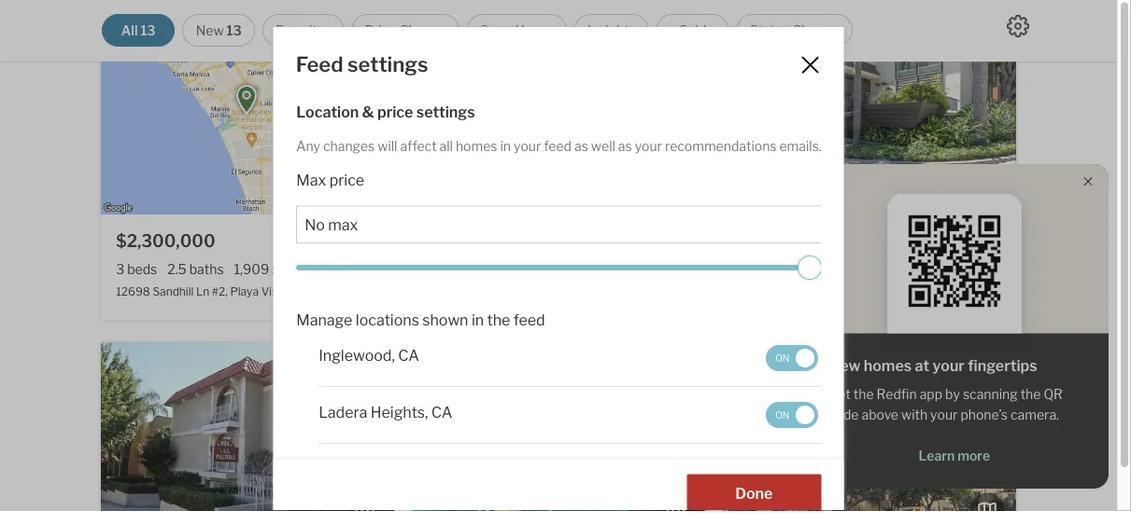Task type: locate. For each thing, give the bounding box(es) containing it.
0 horizontal spatial the
[[487, 312, 510, 330]]

2 horizontal spatial sq
[[899, 262, 914, 278]]

0 vertical spatial price
[[377, 104, 413, 122]]

0 horizontal spatial 3 beds
[[116, 262, 157, 278]]

redfin
[[877, 387, 917, 403]]

baths for $2,300,000
[[189, 262, 224, 278]]

sq for $559,000
[[561, 262, 576, 278]]

1 ft from the left
[[289, 262, 299, 278]]

your right at
[[933, 357, 965, 375]]

1 favorite button image from the left
[[355, 230, 379, 254]]

photo of 5950 buckingham pkwy #512, culver city, ca 90230 image
[[723, 343, 1016, 512], [1016, 343, 1131, 512]]

ft up vista,
[[289, 262, 299, 278]]

new homes at your fingertips
[[829, 357, 1037, 375]]

beds down $559,000
[[438, 262, 468, 278]]

sq
[[272, 262, 286, 278], [561, 262, 576, 278], [899, 262, 914, 278]]

6001
[[738, 286, 766, 299]]

feed left well on the right top
[[543, 139, 571, 155]]

0 horizontal spatial favorite button checkbox
[[355, 230, 379, 254]]

1 change from the left
[[399, 22, 446, 38]]

5pm
[[831, 28, 853, 39]]

heights,
[[370, 404, 428, 422]]

price
[[377, 104, 413, 122], [329, 172, 364, 190]]

2 beds from the left
[[438, 262, 468, 278]]

sq up city,
[[899, 262, 914, 278]]

1 horizontal spatial price
[[377, 104, 413, 122]]

3 up 12698
[[116, 262, 124, 278]]

change for status change
[[792, 22, 839, 38]]

the
[[487, 312, 510, 330], [854, 387, 874, 403], [1021, 387, 1041, 403]]

3 beds for $805,000
[[738, 262, 779, 278]]

the down 2 baths
[[487, 312, 510, 330]]

1 horizontal spatial favorite button image
[[666, 230, 690, 254]]

2 ft from the left
[[578, 262, 588, 278]]

13 inside new radio
[[227, 22, 242, 38]]

canterbury
[[769, 286, 828, 299]]

ft right 925 in the bottom left of the page
[[578, 262, 588, 278]]

price down changes
[[329, 172, 364, 190]]

13
[[141, 22, 156, 38], [227, 22, 242, 38]]

settings down price
[[348, 53, 428, 78]]

2 horizontal spatial the
[[1021, 387, 1041, 403]]

ft
[[289, 262, 299, 278], [578, 262, 588, 278], [917, 262, 927, 278]]

1 as from the left
[[574, 139, 588, 155]]

0 horizontal spatial 2
[[427, 262, 435, 278]]

1,535 sq ft
[[862, 262, 927, 278]]

new right all option
[[196, 22, 224, 38]]

option group containing all
[[102, 14, 853, 47]]

2 baths
[[478, 262, 523, 278]]

status change
[[750, 22, 839, 38]]

3 beds from the left
[[749, 262, 779, 278]]

2 3 from the left
[[738, 262, 747, 278]]

1 horizontal spatial 3
[[738, 262, 747, 278]]

3 favorite button image from the left
[[977, 230, 1001, 254]]

ca right vista,
[[293, 286, 309, 299]]

new up get at right bottom
[[829, 357, 861, 375]]

learn more link
[[829, 448, 1080, 466]]

0 horizontal spatial 13
[[141, 22, 156, 38]]

2 sq from the left
[[561, 262, 576, 278]]

1 horizontal spatial baths
[[489, 262, 523, 278]]

2 3 beds from the left
[[738, 262, 779, 278]]

925 sq ft
[[533, 262, 588, 278]]

your inside get the redfin app by scanning the qr code above with your phone's camera.
[[930, 408, 958, 424]]

0 horizontal spatial favorite button image
[[355, 230, 379, 254]]

price right &
[[377, 104, 413, 122]]

status
[[750, 22, 789, 38]]

open
[[479, 22, 512, 38]]

all
[[439, 139, 453, 155]]

1 vertical spatial price
[[329, 172, 364, 190]]

1 horizontal spatial new
[[829, 357, 861, 375]]

ft for $805,000
[[917, 262, 927, 278]]

1 vertical spatial in
[[471, 312, 483, 330]]

2 horizontal spatial beds
[[749, 262, 779, 278]]

3pm
[[793, 28, 815, 39]]

12698 sandhill ln #2, playa vista, ca 90094 image
[[101, 16, 394, 215]]

1 baths from the left
[[189, 262, 224, 278]]

beds up 12698
[[127, 262, 157, 278]]

favorites
[[276, 22, 331, 38]]

0 horizontal spatial change
[[399, 22, 446, 38]]

Favorites radio
[[263, 14, 344, 47]]

1 horizontal spatial in
[[500, 139, 510, 155]]

beds for $805,000
[[749, 262, 779, 278]]

2 as from the left
[[618, 139, 632, 155]]

house
[[515, 22, 555, 38]]

3 sq from the left
[[899, 262, 914, 278]]

1 horizontal spatial as
[[618, 139, 632, 155]]

beds up 6001
[[749, 262, 779, 278]]

feed down 925 in the bottom left of the page
[[513, 312, 545, 330]]

90230
[[953, 286, 990, 299]]

13 for all 13
[[141, 22, 156, 38]]

open sun, 3pm to 5pm
[[740, 28, 853, 39]]

qr
[[1044, 387, 1063, 403]]

2 photo of 6000 canterbury dr unit d111, culver city, ca 90230 image from the left
[[705, 343, 997, 512]]

photo of 888 victor ave #9, inglewood, ca 90302 image
[[101, 343, 394, 512], [393, 343, 686, 512]]

dr
[[830, 286, 842, 299]]

in
[[500, 139, 510, 155], [471, 312, 483, 330]]

12698 sandhill ln #2, playa vista, ca 90094
[[116, 286, 348, 299]]

get
[[829, 387, 851, 403]]

0 horizontal spatial as
[[574, 139, 588, 155]]

1.75
[[790, 262, 815, 278]]

your down by
[[930, 408, 958, 424]]

1 vertical spatial new
[[829, 357, 861, 375]]

0 vertical spatial new
[[196, 22, 224, 38]]

change inside price change radio
[[399, 22, 446, 38]]

3 baths from the left
[[818, 262, 852, 278]]

baths left 925 in the bottom left of the page
[[489, 262, 523, 278]]

favorite button image
[[355, 230, 379, 254], [666, 230, 690, 254], [977, 230, 1001, 254]]

1 2 from the left
[[427, 262, 435, 278]]

2 favorite button image from the left
[[666, 230, 690, 254]]

1 horizontal spatial favorite button checkbox
[[666, 230, 690, 254]]

Price Change radio
[[352, 14, 459, 47]]

2 baths from the left
[[489, 262, 523, 278]]

sq up vista,
[[272, 262, 286, 278]]

done button
[[687, 476, 821, 512]]

learn
[[919, 449, 955, 465]]

as right well on the right top
[[618, 139, 632, 155]]

1 vertical spatial settings
[[416, 104, 475, 122]]

baths up dr
[[818, 262, 852, 278]]

3 up 6001
[[738, 262, 747, 278]]

2 beds
[[427, 262, 468, 278]]

new for new homes at your fingertips
[[829, 357, 861, 375]]

settings up the all
[[416, 104, 475, 122]]

in right the all
[[500, 139, 510, 155]]

playa
[[230, 286, 259, 299]]

beds for $2,300,000
[[127, 262, 157, 278]]

2 favorite button checkbox from the left
[[666, 230, 690, 254]]

settings
[[348, 53, 428, 78], [416, 104, 475, 122]]

0 horizontal spatial homes
[[455, 139, 497, 155]]

homes up "redfin"
[[864, 357, 912, 375]]

1 13 from the left
[[141, 22, 156, 38]]

as left well on the right top
[[574, 139, 588, 155]]

beds
[[127, 262, 157, 278], [438, 262, 468, 278], [749, 262, 779, 278]]

1 horizontal spatial 2
[[478, 262, 486, 278]]

0 horizontal spatial in
[[471, 312, 483, 330]]

2 horizontal spatial baths
[[818, 262, 852, 278]]

feed
[[543, 139, 571, 155], [513, 312, 545, 330]]

affect
[[400, 139, 436, 155]]

1 horizontal spatial the
[[854, 387, 874, 403]]

0 horizontal spatial price
[[329, 172, 364, 190]]

more
[[958, 449, 990, 465]]

homes right the all
[[455, 139, 497, 155]]

change for price change
[[399, 22, 446, 38]]

0 vertical spatial homes
[[455, 139, 497, 155]]

1 3 from the left
[[116, 262, 124, 278]]

phone's
[[961, 408, 1008, 424]]

baths up ln
[[189, 262, 224, 278]]

13 right all
[[141, 22, 156, 38]]

ca right heights, at the bottom left of page
[[431, 404, 452, 422]]

3 beds up 12698
[[116, 262, 157, 278]]

2 13 from the left
[[227, 22, 242, 38]]

new inside radio
[[196, 22, 224, 38]]

13 left favorites
[[227, 22, 242, 38]]

the right get at right bottom
[[854, 387, 874, 403]]

photo of 7001 s la cienega blvd #210, los angeles, ca 90045 image
[[412, 16, 705, 215], [705, 16, 997, 215]]

1 photo of 6001 canterbury dr #311, culver city, ca 90230 image from the left
[[723, 16, 1016, 215]]

all
[[121, 22, 138, 38]]

1 horizontal spatial beds
[[438, 262, 468, 278]]

1.75 baths
[[790, 262, 852, 278]]

Open House radio
[[467, 14, 567, 47]]

new
[[196, 22, 224, 38], [829, 357, 861, 375]]

0 horizontal spatial 3
[[116, 262, 124, 278]]

sq right 925 in the bottom left of the page
[[561, 262, 576, 278]]

ft up city,
[[917, 262, 927, 278]]

favorite button image for $2,300,000
[[355, 230, 379, 254]]

2 horizontal spatial ft
[[917, 262, 927, 278]]

option group
[[102, 14, 853, 47]]

change inside status change radio
[[792, 22, 839, 38]]

3
[[116, 262, 124, 278], [738, 262, 747, 278]]

2 change from the left
[[792, 22, 839, 38]]

&
[[362, 104, 374, 122]]

favorite button checkbox
[[355, 230, 379, 254], [666, 230, 690, 254]]

1 horizontal spatial change
[[792, 22, 839, 38]]

925
[[533, 262, 558, 278]]

photo of 6000 canterbury dr unit d111, culver city, ca 90230 image
[[412, 343, 705, 512], [705, 343, 997, 512]]

well
[[591, 139, 615, 155]]

2 2 from the left
[[478, 262, 486, 278]]

2 horizontal spatial favorite button image
[[977, 230, 1001, 254]]

0 vertical spatial feed
[[543, 139, 571, 155]]

1 vertical spatial homes
[[864, 357, 912, 375]]

3 beds for $2,300,000
[[116, 262, 157, 278]]

1 horizontal spatial 3 beds
[[738, 262, 779, 278]]

as
[[574, 139, 588, 155], [618, 139, 632, 155]]

max price
[[296, 172, 364, 190]]

0 horizontal spatial baths
[[189, 262, 224, 278]]

1 horizontal spatial homes
[[864, 357, 912, 375]]

1 favorite button checkbox from the left
[[355, 230, 379, 254]]

homes
[[455, 139, 497, 155], [864, 357, 912, 375]]

1 horizontal spatial ft
[[578, 262, 588, 278]]

1 horizontal spatial 13
[[227, 22, 242, 38]]

price
[[365, 22, 397, 38]]

city,
[[910, 286, 933, 299]]

the up camera.
[[1021, 387, 1041, 403]]

0 horizontal spatial beds
[[127, 262, 157, 278]]

0 horizontal spatial sq
[[272, 262, 286, 278]]

0 horizontal spatial ft
[[289, 262, 299, 278]]

your left well on the right top
[[513, 139, 541, 155]]

photo of 6001 canterbury dr #311, culver city, ca 90230 image
[[723, 16, 1016, 215], [1016, 16, 1131, 215]]

app install qr code image
[[902, 209, 1007, 314]]

ladera heights, ca
[[318, 404, 452, 422]]

favorite button checkbox for $559,000
[[666, 230, 690, 254]]

13 inside all option
[[141, 22, 156, 38]]

1 3 beds from the left
[[116, 262, 157, 278]]

favorite button image for $805,000
[[977, 230, 1001, 254]]

1 beds from the left
[[127, 262, 157, 278]]

ladera
[[318, 404, 367, 422]]

ft for $2,300,000
[[289, 262, 299, 278]]

3 beds up 6001
[[738, 262, 779, 278]]

3 beds
[[116, 262, 157, 278], [738, 262, 779, 278]]

Max price input text field
[[304, 217, 813, 235]]

1 sq from the left
[[272, 262, 286, 278]]

1 horizontal spatial sq
[[561, 262, 576, 278]]

6001 canterbury dr #311, culver city, ca 90230
[[738, 286, 990, 299]]

1,909 sq ft
[[234, 262, 299, 278]]

0 horizontal spatial new
[[196, 22, 224, 38]]

ln
[[196, 286, 209, 299]]

fingertips
[[968, 357, 1037, 375]]

3 ft from the left
[[917, 262, 927, 278]]

in right shown
[[471, 312, 483, 330]]

your
[[513, 139, 541, 155], [634, 139, 662, 155], [933, 357, 965, 375], [930, 408, 958, 424]]



Task type: vqa. For each thing, say whether or not it's contained in the screenshot.
positions related to Communications
no



Task type: describe. For each thing, give the bounding box(es) containing it.
scanning
[[963, 387, 1018, 403]]

1 vertical spatial feed
[[513, 312, 545, 330]]

to
[[816, 28, 829, 39]]

favorite button checkbox
[[977, 230, 1001, 254]]

favorite button checkbox for $2,300,000
[[355, 230, 379, 254]]

#2,
[[212, 286, 228, 299]]

sq for $805,000
[[899, 262, 914, 278]]

baths for $805,000
[[818, 262, 852, 278]]

12698
[[116, 286, 150, 299]]

by
[[945, 387, 960, 403]]

locations
[[355, 312, 419, 330]]

90094
[[311, 286, 348, 299]]

ft for $559,000
[[578, 262, 588, 278]]

insights
[[587, 22, 636, 38]]

open
[[740, 28, 767, 39]]

learn more
[[919, 449, 990, 465]]

will
[[377, 139, 397, 155]]

2 photo of 888 victor ave #9, inglewood, ca 90302 image from the left
[[393, 343, 686, 512]]

vista,
[[261, 286, 290, 299]]

Insights radio
[[574, 14, 649, 47]]

#311,
[[845, 286, 872, 299]]

1,909
[[234, 262, 269, 278]]

any
[[296, 139, 320, 155]]

3 for $805,000
[[738, 262, 747, 278]]

manage
[[296, 312, 352, 330]]

location & price settings
[[296, 104, 475, 122]]

sun,
[[769, 28, 791, 39]]

get the redfin app by scanning the qr code above with your phone's camera.
[[829, 387, 1063, 424]]

beds for $559,000
[[438, 262, 468, 278]]

Sold radio
[[656, 14, 729, 47]]

new for new 13
[[196, 22, 224, 38]]

13 for new 13
[[227, 22, 242, 38]]

Status Change radio
[[737, 14, 853, 47]]

0 vertical spatial in
[[500, 139, 510, 155]]

$559,000
[[427, 231, 511, 252]]

2.5
[[167, 262, 187, 278]]

favorite button image for $559,000
[[666, 230, 690, 254]]

baths for $559,000
[[489, 262, 523, 278]]

code
[[829, 408, 859, 424]]

ca right 'angeles,' in the left of the page
[[411, 461, 432, 479]]

camera.
[[1011, 408, 1059, 424]]

$2,300,000
[[116, 231, 215, 252]]

2.5 baths
[[167, 262, 224, 278]]

any changes will affect all homes in your feed as well as your recommendations emails.
[[296, 139, 821, 155]]

emails.
[[779, 139, 821, 155]]

price change
[[365, 22, 446, 38]]

Max price slider range field
[[296, 257, 821, 281]]

1 photo of 888 victor ave #9, inglewood, ca 90302 image from the left
[[101, 343, 394, 512]]

inglewood,
[[318, 347, 394, 365]]

0 vertical spatial settings
[[348, 53, 428, 78]]

your right well on the right top
[[634, 139, 662, 155]]

angeles,
[[347, 461, 407, 479]]

3 for $2,300,000
[[116, 262, 124, 278]]

1 photo of 6000 canterbury dr unit d111, culver city, ca 90230 image from the left
[[412, 343, 705, 512]]

2 photo of 6001 canterbury dr #311, culver city, ca 90230 image from the left
[[1016, 16, 1131, 215]]

sold
[[679, 22, 706, 38]]

$805,000
[[738, 231, 823, 252]]

2 photo of 7001 s la cienega blvd #210, los angeles, ca 90045 image from the left
[[705, 16, 997, 215]]

1 photo of 5950 buckingham pkwy #512, culver city, ca 90230 image from the left
[[723, 343, 1016, 512]]

los angeles, ca
[[318, 461, 432, 479]]

1,535
[[862, 262, 897, 278]]

open house
[[479, 22, 555, 38]]

2 photo of 5950 buckingham pkwy #512, culver city, ca 90230 image from the left
[[1016, 343, 1131, 512]]

new 13
[[196, 22, 242, 38]]

ca down manage locations shown in the feed
[[398, 347, 419, 365]]

All radio
[[102, 14, 175, 47]]

above
[[862, 408, 899, 424]]

los
[[318, 461, 344, 479]]

New radio
[[182, 14, 255, 47]]

inglewood, ca
[[318, 347, 419, 365]]

location
[[296, 104, 358, 122]]

sandhill
[[153, 286, 194, 299]]

all 13
[[121, 22, 156, 38]]

2 for 2 beds
[[427, 262, 435, 278]]

feed
[[296, 53, 343, 78]]

1 photo of 7001 s la cienega blvd #210, los angeles, ca 90045 image from the left
[[412, 16, 705, 215]]

culver
[[874, 286, 908, 299]]

with
[[901, 408, 928, 424]]

recommendations
[[665, 139, 776, 155]]

max
[[296, 172, 326, 190]]

changes
[[323, 139, 374, 155]]

at
[[915, 357, 930, 375]]

app
[[920, 387, 943, 403]]

ca right city,
[[935, 286, 951, 299]]

2 for 2 baths
[[478, 262, 486, 278]]

feed settings
[[296, 53, 428, 78]]

shown
[[422, 312, 468, 330]]

manage locations shown in the feed
[[296, 312, 545, 330]]

sq for $2,300,000
[[272, 262, 286, 278]]

done
[[735, 486, 773, 504]]



